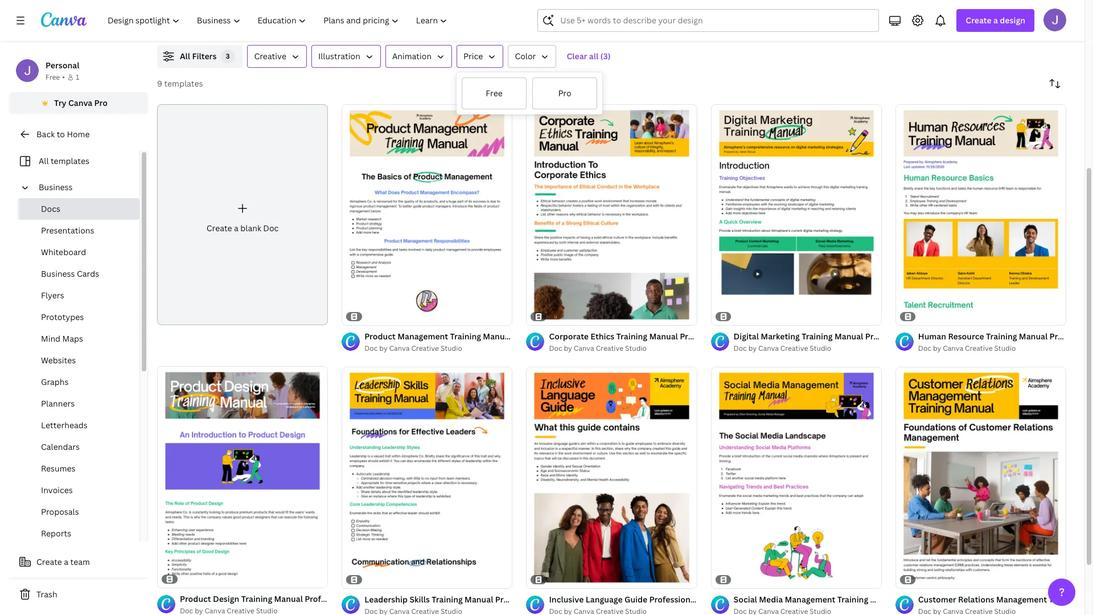 Task type: vqa. For each thing, say whether or not it's contained in the screenshot.
DOC BY CANVA CREATIVE STUDIO link for the leadership skills training manual professional doc in yellow green purple playful professional style Image
yes



Task type: describe. For each thing, give the bounding box(es) containing it.
jacob simon image
[[1044, 9, 1067, 31]]

clear
[[567, 51, 588, 62]]

create a team button
[[9, 551, 148, 574]]

letterheads link
[[18, 415, 140, 436]]

by for doc by canva creative studio link associated with inclusive language guide professional doc in orange yellow purple playful professional style image
[[564, 344, 572, 353]]

corporate ethics training manual professional doc in yellow orange green playful professional style image
[[527, 104, 698, 326]]

prototypes link
[[18, 306, 140, 328]]

planners
[[41, 398, 75, 409]]

all
[[589, 51, 599, 62]]

blank
[[241, 223, 261, 234]]

0 horizontal spatial pro
[[94, 97, 108, 108]]

reports link
[[18, 523, 140, 545]]

letterheads
[[41, 420, 88, 431]]

pro button
[[532, 77, 598, 110]]

illustration
[[318, 51, 360, 62]]

doc by canva creative studio link for the leadership skills training manual professional doc in yellow green purple playful professional style image at the left of page
[[365, 343, 513, 354]]

color
[[515, 51, 536, 62]]

clear all (3) button
[[561, 45, 617, 68]]

reports
[[41, 528, 71, 539]]

inclusive language guide professional doc in orange yellow purple playful professional style image
[[527, 367, 698, 588]]

by for doc by canva creative studio link associated with social media management training manual professional doc in yellow purple blue playful professional style image
[[749, 344, 757, 353]]

proposals link
[[18, 501, 140, 523]]

creative button
[[247, 45, 307, 68]]

by for doc by canva creative studio link related to customer relations management training manual professional doc in yellow black white playful professional style image
[[934, 344, 942, 353]]

leadership skills training manual professional doc in yellow green purple playful professional style image
[[342, 367, 513, 588]]

studio for social media management training manual professional doc in yellow purple blue playful professional style image
[[810, 344, 832, 353]]

resumes
[[41, 463, 75, 474]]

create a design
[[966, 15, 1026, 26]]

business cards link
[[18, 263, 140, 285]]

doc by canva creative studio for inclusive language guide professional doc in orange yellow purple playful professional style image
[[549, 344, 647, 353]]

create a blank doc element
[[157, 104, 328, 325]]

presentations link
[[18, 220, 140, 242]]

1
[[76, 72, 79, 82]]

canva for corporate ethics training manual professional doc in yellow orange green playful professional style image
[[574, 344, 595, 353]]

doc by canva creative studio for the leadership skills training manual professional doc in yellow green purple playful professional style image at the left of page
[[365, 344, 462, 353]]

Sort by button
[[1044, 72, 1067, 95]]

back to home link
[[9, 123, 148, 146]]

Search search field
[[561, 10, 872, 31]]

create a blank doc
[[207, 223, 279, 234]]

canva for product management training manual professional doc in yellow green pink playful professional style image
[[389, 344, 410, 353]]

color button
[[508, 45, 557, 68]]

canva for digital marketing training manual professional doc in green purple yellow playful professional style image
[[759, 344, 779, 353]]

9
[[157, 78, 162, 89]]

9 templates
[[157, 78, 203, 89]]

product design training manual professional doc in purple green orange playful professional style image
[[157, 366, 328, 588]]

presentations
[[41, 225, 94, 236]]

templates for 9 templates
[[164, 78, 203, 89]]

to
[[57, 129, 65, 140]]

doc for product management training manual professional doc in yellow green pink playful professional style image
[[365, 344, 378, 353]]

calendars link
[[18, 436, 140, 458]]

creative for corporate ethics training manual professional doc in yellow orange green playful professional style image
[[596, 344, 624, 353]]

creative for digital marketing training manual professional doc in green purple yellow playful professional style image
[[781, 344, 808, 353]]

prototypes
[[41, 312, 84, 322]]

product management training manual professional doc in yellow green pink playful professional style image
[[342, 104, 513, 326]]

create for create a blank doc
[[207, 223, 232, 234]]

websites
[[41, 355, 76, 366]]

try
[[54, 97, 66, 108]]

maps
[[62, 333, 83, 344]]

doc by canva creative studio link for inclusive language guide professional doc in orange yellow purple playful professional style image
[[549, 343, 698, 354]]

flyers link
[[18, 285, 140, 306]]

whiteboard link
[[18, 242, 140, 263]]

mind maps link
[[18, 328, 140, 350]]

try canva pro
[[54, 97, 108, 108]]

customer relations management training manual professional doc in yellow black white playful professional style image
[[896, 367, 1067, 588]]

digital marketing training manual professional doc in green purple yellow playful professional style image
[[711, 104, 882, 326]]

(3)
[[601, 51, 611, 62]]

back to home
[[36, 129, 90, 140]]

illustration button
[[312, 45, 381, 68]]

all for all filters
[[180, 51, 190, 62]]



Task type: locate. For each thing, give the bounding box(es) containing it.
3 doc by canva creative studio from the left
[[734, 344, 832, 353]]

3
[[226, 51, 230, 61]]

business up docs
[[39, 182, 73, 193]]

create a blank doc link
[[157, 104, 328, 325]]

canva for the human resource training manual professional doc in beige yellow pink playful professional style image
[[943, 344, 964, 353]]

0 horizontal spatial free
[[46, 72, 60, 82]]

0 horizontal spatial create
[[36, 557, 62, 567]]

0 horizontal spatial a
[[64, 557, 68, 567]]

all left filters
[[180, 51, 190, 62]]

0 vertical spatial create
[[966, 15, 992, 26]]

back
[[36, 129, 55, 140]]

1 vertical spatial create
[[207, 223, 232, 234]]

create for create a design
[[966, 15, 992, 26]]

4 doc by canva creative studio link from the left
[[919, 343, 1067, 354]]

0 vertical spatial templates
[[164, 78, 203, 89]]

2 horizontal spatial a
[[994, 15, 998, 26]]

business cards
[[41, 268, 99, 279]]

1 vertical spatial templates
[[51, 156, 89, 166]]

flyers
[[41, 290, 64, 301]]

all for all templates
[[39, 156, 49, 166]]

pro down clear
[[558, 88, 572, 99]]

a inside create a team button
[[64, 557, 68, 567]]

doc for corporate ethics training manual professional doc in yellow orange green playful professional style image
[[549, 344, 563, 353]]

templates right 9
[[164, 78, 203, 89]]

1 horizontal spatial free
[[486, 88, 503, 99]]

studio for inclusive language guide professional doc in orange yellow purple playful professional style image
[[625, 344, 647, 353]]

mind maps
[[41, 333, 83, 344]]

animation
[[392, 51, 432, 62]]

a left design
[[994, 15, 998, 26]]

all templates link
[[16, 150, 133, 172]]

free for free •
[[46, 72, 60, 82]]

creative for the human resource training manual professional doc in beige yellow pink playful professional style image
[[966, 344, 993, 353]]

free •
[[46, 72, 65, 82]]

create a design button
[[957, 9, 1035, 32]]

0 vertical spatial free
[[46, 72, 60, 82]]

whiteboard
[[41, 247, 86, 257]]

planners link
[[18, 393, 140, 415]]

invoices
[[41, 485, 73, 496]]

cards
[[77, 268, 99, 279]]

1 vertical spatial business
[[41, 268, 75, 279]]

4 studio from the left
[[995, 344, 1016, 353]]

invoices link
[[18, 480, 140, 501]]

2 by from the left
[[564, 344, 572, 353]]

1 studio from the left
[[441, 344, 462, 353]]

create down reports
[[36, 557, 62, 567]]

all down back
[[39, 156, 49, 166]]

1 horizontal spatial create
[[207, 223, 232, 234]]

1 horizontal spatial a
[[234, 223, 239, 234]]

creative
[[254, 51, 287, 62], [412, 344, 439, 353], [596, 344, 624, 353], [781, 344, 808, 353], [966, 344, 993, 353]]

0 vertical spatial business
[[39, 182, 73, 193]]

proposals
[[41, 506, 79, 517]]

clear all (3)
[[567, 51, 611, 62]]

personal
[[46, 60, 79, 71]]

canva
[[68, 97, 92, 108], [389, 344, 410, 353], [574, 344, 595, 353], [759, 344, 779, 353], [943, 344, 964, 353]]

free button
[[461, 77, 527, 110]]

creative inside button
[[254, 51, 287, 62]]

all filters
[[180, 51, 217, 62]]

•
[[62, 72, 65, 82]]

create inside dropdown button
[[966, 15, 992, 26]]

price
[[464, 51, 483, 62]]

3 by from the left
[[749, 344, 757, 353]]

doc by canva creative studio for social media management training manual professional doc in yellow purple blue playful professional style image
[[734, 344, 832, 353]]

a inside create a design dropdown button
[[994, 15, 998, 26]]

business
[[39, 182, 73, 193], [41, 268, 75, 279]]

docs
[[41, 203, 60, 214]]

graphs link
[[18, 371, 140, 393]]

1 by from the left
[[380, 344, 388, 353]]

doc for digital marketing training manual professional doc in green purple yellow playful professional style image
[[734, 344, 747, 353]]

1 horizontal spatial templates
[[164, 78, 203, 89]]

0 vertical spatial a
[[994, 15, 998, 26]]

pro
[[558, 88, 572, 99], [94, 97, 108, 108]]

doc by canva creative studio link for customer relations management training manual professional doc in yellow black white playful professional style image
[[919, 343, 1067, 354]]

4 by from the left
[[934, 344, 942, 353]]

human resource training manual professional doc in beige yellow pink playful professional style image
[[896, 104, 1067, 326]]

3 studio from the left
[[810, 344, 832, 353]]

pro up back to home link
[[94, 97, 108, 108]]

animation button
[[386, 45, 452, 68]]

templates down 'back to home'
[[51, 156, 89, 166]]

3 doc by canva creative studio link from the left
[[734, 343, 882, 354]]

a for design
[[994, 15, 998, 26]]

doc by canva creative studio link for social media management training manual professional doc in yellow purple blue playful professional style image
[[734, 343, 882, 354]]

try canva pro button
[[9, 92, 148, 114]]

business up flyers
[[41, 268, 75, 279]]

doc by canva creative studio
[[365, 344, 462, 353], [549, 344, 647, 353], [734, 344, 832, 353], [919, 344, 1016, 353]]

doc for the human resource training manual professional doc in beige yellow pink playful professional style image
[[919, 344, 932, 353]]

free for free
[[486, 88, 503, 99]]

design
[[1000, 15, 1026, 26]]

create left design
[[966, 15, 992, 26]]

3 filter options selected element
[[221, 50, 235, 63]]

trash link
[[9, 583, 148, 606]]

business for business cards
[[41, 268, 75, 279]]

resumes link
[[18, 458, 140, 480]]

price button
[[457, 45, 504, 68]]

top level navigation element
[[100, 9, 458, 32]]

team
[[70, 557, 90, 567]]

social media management training manual professional doc in yellow purple blue playful professional style image
[[711, 367, 882, 588]]

1 doc by canva creative studio link from the left
[[365, 343, 513, 354]]

2 horizontal spatial create
[[966, 15, 992, 26]]

all
[[180, 51, 190, 62], [39, 156, 49, 166]]

graphs
[[41, 377, 69, 387]]

None search field
[[538, 9, 880, 32]]

free
[[46, 72, 60, 82], [486, 88, 503, 99]]

2 doc by canva creative studio from the left
[[549, 344, 647, 353]]

a for team
[[64, 557, 68, 567]]

doc by canva creative studio link
[[365, 343, 513, 354], [549, 343, 698, 354], [734, 343, 882, 354], [919, 343, 1067, 354]]

create a team
[[36, 557, 90, 567]]

free left •
[[46, 72, 60, 82]]

0 horizontal spatial all
[[39, 156, 49, 166]]

create left blank
[[207, 223, 232, 234]]

home
[[67, 129, 90, 140]]

all templates
[[39, 156, 89, 166]]

1 vertical spatial all
[[39, 156, 49, 166]]

business for business
[[39, 182, 73, 193]]

a left team
[[64, 557, 68, 567]]

2 studio from the left
[[625, 344, 647, 353]]

websites link
[[18, 350, 140, 371]]

doc by canva creative studio for customer relations management training manual professional doc in yellow black white playful professional style image
[[919, 344, 1016, 353]]

filters
[[192, 51, 217, 62]]

1 horizontal spatial pro
[[558, 88, 572, 99]]

canva inside button
[[68, 97, 92, 108]]

studio for customer relations management training manual professional doc in yellow black white playful professional style image
[[995, 344, 1016, 353]]

templates for all templates
[[51, 156, 89, 166]]

studio
[[441, 344, 462, 353], [625, 344, 647, 353], [810, 344, 832, 353], [995, 344, 1016, 353]]

create for create a team
[[36, 557, 62, 567]]

1 horizontal spatial all
[[180, 51, 190, 62]]

business link
[[34, 177, 133, 198]]

1 vertical spatial free
[[486, 88, 503, 99]]

a
[[994, 15, 998, 26], [234, 223, 239, 234], [64, 557, 68, 567]]

create
[[966, 15, 992, 26], [207, 223, 232, 234], [36, 557, 62, 567]]

1 vertical spatial a
[[234, 223, 239, 234]]

create inside button
[[36, 557, 62, 567]]

free down price button
[[486, 88, 503, 99]]

free inside button
[[486, 88, 503, 99]]

a left blank
[[234, 223, 239, 234]]

2 vertical spatial a
[[64, 557, 68, 567]]

templates
[[164, 78, 203, 89], [51, 156, 89, 166]]

0 horizontal spatial templates
[[51, 156, 89, 166]]

trash
[[36, 589, 57, 600]]

mind
[[41, 333, 60, 344]]

1 doc by canva creative studio from the left
[[365, 344, 462, 353]]

calendars
[[41, 441, 80, 452]]

4 doc by canva creative studio from the left
[[919, 344, 1016, 353]]

by
[[380, 344, 388, 353], [564, 344, 572, 353], [749, 344, 757, 353], [934, 344, 942, 353]]

2 doc by canva creative studio link from the left
[[549, 343, 698, 354]]

doc
[[263, 223, 279, 234], [365, 344, 378, 353], [549, 344, 563, 353], [734, 344, 747, 353], [919, 344, 932, 353]]

studio for the leadership skills training manual professional doc in yellow green purple playful professional style image at the left of page
[[441, 344, 462, 353]]

by for doc by canva creative studio link for the leadership skills training manual professional doc in yellow green purple playful professional style image at the left of page
[[380, 344, 388, 353]]

0 vertical spatial all
[[180, 51, 190, 62]]

creative for product management training manual professional doc in yellow green pink playful professional style image
[[412, 344, 439, 353]]

a inside create a blank doc element
[[234, 223, 239, 234]]

2 vertical spatial create
[[36, 557, 62, 567]]

a for blank
[[234, 223, 239, 234]]



